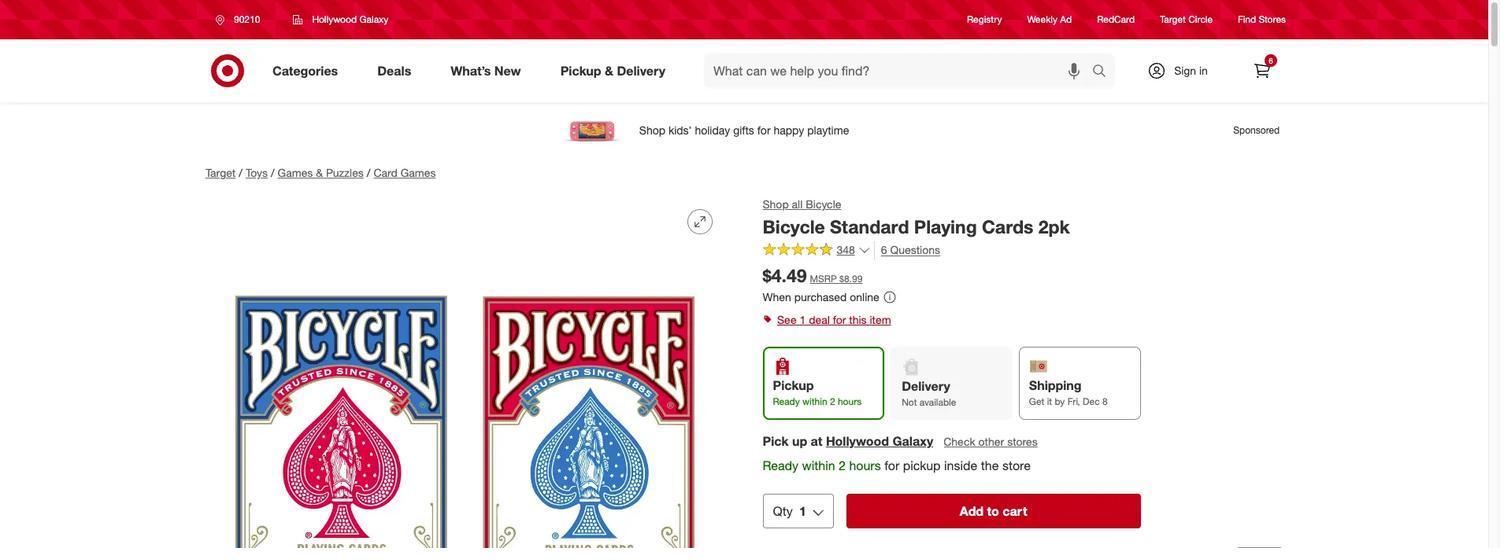 Task type: describe. For each thing, give the bounding box(es) containing it.
target link
[[206, 166, 236, 180]]

registry
[[967, 14, 1002, 26]]

pickup for &
[[560, 63, 601, 78]]

up
[[793, 434, 808, 450]]

pick
[[763, 434, 789, 450]]

galaxy inside dropdown button
[[360, 13, 389, 25]]

ad
[[1060, 14, 1072, 26]]

the
[[982, 459, 999, 474]]

questions
[[891, 243, 941, 257]]

6 questions
[[882, 243, 941, 257]]

sign
[[1174, 64, 1196, 77]]

8
[[1103, 396, 1108, 408]]

games & puzzles link
[[278, 166, 364, 180]]

not
[[902, 397, 918, 409]]

ready within 2 hours for pickup inside the store
[[763, 459, 1031, 474]]

target circle link
[[1160, 13, 1213, 26]]

What can we help you find? suggestions appear below search field
[[704, 54, 1096, 88]]

puzzles
[[326, 166, 364, 180]]

pickup for ready
[[773, 378, 814, 394]]

6 questions link
[[875, 242, 941, 260]]

see 1 deal for this item
[[777, 314, 891, 327]]

toys link
[[246, 166, 268, 180]]

$4.49 msrp $8.99
[[763, 264, 863, 286]]

bicycle standard playing cards 2pk, 1 of 6 image
[[206, 197, 725, 549]]

shipping get it by fri, dec 8
[[1030, 378, 1108, 408]]

$8.99
[[840, 273, 863, 285]]

other
[[979, 436, 1005, 449]]

shop all bicycle bicycle standard playing cards 2pk
[[763, 198, 1070, 238]]

pickup & delivery
[[560, 63, 666, 78]]

standard
[[831, 216, 910, 238]]

6 for 6
[[1269, 56, 1273, 65]]

when
[[763, 291, 792, 304]]

sign in link
[[1134, 54, 1233, 88]]

get
[[1030, 396, 1045, 408]]

stores
[[1259, 14, 1286, 26]]

inside
[[945, 459, 978, 474]]

see
[[777, 314, 797, 327]]

in
[[1199, 64, 1208, 77]]

check other stores button
[[943, 434, 1039, 452]]

deals link
[[364, 54, 431, 88]]

all
[[792, 198, 803, 211]]

2 / from the left
[[271, 166, 275, 180]]

1 games from the left
[[278, 166, 313, 180]]

348 link
[[763, 242, 871, 261]]

msrp
[[810, 273, 837, 285]]

90210 button
[[206, 6, 277, 34]]

target circle
[[1160, 14, 1213, 26]]

card games link
[[374, 166, 436, 180]]

2pk
[[1039, 216, 1070, 238]]

add to cart
[[960, 504, 1028, 520]]

1 vertical spatial 2
[[839, 459, 846, 474]]

deal
[[809, 314, 830, 327]]

this
[[849, 314, 867, 327]]

6 for 6 questions
[[882, 243, 888, 257]]

check
[[944, 436, 976, 449]]

what's new
[[451, 63, 521, 78]]

check other stores
[[944, 436, 1038, 449]]

online
[[850, 291, 880, 304]]

shop
[[763, 198, 789, 211]]

circle
[[1189, 14, 1213, 26]]

within inside pickup ready within 2 hours
[[803, 396, 828, 408]]

delivery inside delivery not available
[[902, 379, 951, 395]]

1 vertical spatial bicycle
[[763, 216, 826, 238]]

see 1 deal for this item link
[[763, 310, 1283, 332]]

find stores
[[1238, 14, 1286, 26]]

add to cart button
[[847, 495, 1141, 529]]

playing
[[915, 216, 978, 238]]

available
[[920, 397, 957, 409]]

toys
[[246, 166, 268, 180]]

weekly ad link
[[1027, 13, 1072, 26]]

$4.49
[[763, 264, 807, 286]]

cards
[[983, 216, 1034, 238]]



Task type: locate. For each thing, give the bounding box(es) containing it.
2 games from the left
[[401, 166, 436, 180]]

1 vertical spatial for
[[885, 459, 900, 474]]

1 vertical spatial &
[[316, 166, 323, 180]]

qty
[[773, 504, 793, 520]]

6
[[1269, 56, 1273, 65], [882, 243, 888, 257]]

0 vertical spatial 1
[[800, 314, 806, 327]]

0 vertical spatial target
[[1160, 14, 1186, 26]]

galaxy up deals
[[360, 13, 389, 25]]

pickup
[[904, 459, 941, 474]]

0 vertical spatial within
[[803, 396, 828, 408]]

for left this
[[833, 314, 846, 327]]

purchased
[[795, 291, 847, 304]]

/ left toys
[[239, 166, 243, 180]]

hollywood galaxy button
[[826, 433, 934, 451]]

1 horizontal spatial &
[[605, 63, 614, 78]]

sign in
[[1174, 64, 1208, 77]]

0 horizontal spatial &
[[316, 166, 323, 180]]

search
[[1085, 64, 1123, 80]]

1 vertical spatial target
[[206, 166, 236, 180]]

pickup ready within 2 hours
[[773, 378, 862, 408]]

for
[[833, 314, 846, 327], [885, 459, 900, 474]]

2 inside pickup ready within 2 hours
[[830, 396, 836, 408]]

at
[[811, 434, 823, 450]]

when purchased online
[[763, 291, 880, 304]]

target left toys
[[206, 166, 236, 180]]

search button
[[1085, 54, 1123, 91]]

dec
[[1083, 396, 1100, 408]]

within down at
[[803, 459, 836, 474]]

1 horizontal spatial pickup
[[773, 378, 814, 394]]

galaxy
[[360, 13, 389, 25], [893, 434, 934, 450]]

store
[[1003, 459, 1031, 474]]

90210
[[234, 13, 260, 25]]

348
[[837, 243, 856, 257]]

1 right qty
[[800, 504, 807, 520]]

1 for see
[[800, 314, 806, 327]]

1 for qty
[[800, 504, 807, 520]]

1 horizontal spatial delivery
[[902, 379, 951, 395]]

what's
[[451, 63, 491, 78]]

add
[[960, 504, 984, 520]]

1 1 from the top
[[800, 314, 806, 327]]

target for target circle
[[1160, 14, 1186, 26]]

1 horizontal spatial games
[[401, 166, 436, 180]]

0 vertical spatial ready
[[773, 396, 800, 408]]

weekly ad
[[1027, 14, 1072, 26]]

0 horizontal spatial /
[[239, 166, 243, 180]]

categories link
[[259, 54, 358, 88]]

1 within from the top
[[803, 396, 828, 408]]

0 horizontal spatial games
[[278, 166, 313, 180]]

qty 1
[[773, 504, 807, 520]]

hours down hollywood galaxy button
[[850, 459, 881, 474]]

bicycle
[[806, 198, 842, 211], [763, 216, 826, 238]]

for down hollywood galaxy button
[[885, 459, 900, 474]]

0 vertical spatial for
[[833, 314, 846, 327]]

delivery not available
[[902, 379, 957, 409]]

1 horizontal spatial galaxy
[[893, 434, 934, 450]]

3 / from the left
[[367, 166, 371, 180]]

0 horizontal spatial hollywood
[[312, 13, 357, 25]]

1 horizontal spatial /
[[271, 166, 275, 180]]

0 vertical spatial galaxy
[[360, 13, 389, 25]]

/ left card
[[367, 166, 371, 180]]

target for target / toys / games & puzzles / card games
[[206, 166, 236, 180]]

pickup up up
[[773, 378, 814, 394]]

cart
[[1003, 504, 1028, 520]]

2 down pick up at hollywood galaxy
[[839, 459, 846, 474]]

0 vertical spatial 6
[[1269, 56, 1273, 65]]

6 inside '6' link
[[1269, 56, 1273, 65]]

1 horizontal spatial for
[[885, 459, 900, 474]]

weekly
[[1027, 14, 1058, 26]]

0 horizontal spatial delivery
[[617, 63, 666, 78]]

pickup inside pickup & delivery link
[[560, 63, 601, 78]]

0 vertical spatial delivery
[[617, 63, 666, 78]]

ready down 'pick'
[[763, 459, 799, 474]]

1 vertical spatial hollywood
[[826, 434, 890, 450]]

1 horizontal spatial hollywood
[[826, 434, 890, 450]]

pickup inside pickup ready within 2 hours
[[773, 378, 814, 394]]

0 vertical spatial hollywood
[[312, 13, 357, 25]]

registry link
[[967, 13, 1002, 26]]

6 inside 6 questions link
[[882, 243, 888, 257]]

pick up at hollywood galaxy
[[763, 434, 934, 450]]

hours up pick up at hollywood galaxy
[[838, 396, 862, 408]]

1 horizontal spatial 6
[[1269, 56, 1273, 65]]

0 vertical spatial pickup
[[560, 63, 601, 78]]

by
[[1055, 396, 1065, 408]]

within up at
[[803, 396, 828, 408]]

shipping
[[1030, 378, 1082, 394]]

hollywood galaxy button
[[283, 6, 399, 34]]

hollywood
[[312, 13, 357, 25], [826, 434, 890, 450]]

bicycle down all
[[763, 216, 826, 238]]

stores
[[1008, 436, 1038, 449]]

delivery
[[617, 63, 666, 78], [902, 379, 951, 395]]

/ right toys
[[271, 166, 275, 180]]

find stores link
[[1238, 13, 1286, 26]]

pickup & delivery link
[[547, 54, 685, 88]]

for inside see 1 deal for this item "link"
[[833, 314, 846, 327]]

2 1 from the top
[[800, 504, 807, 520]]

2 within from the top
[[803, 459, 836, 474]]

hollywood right at
[[826, 434, 890, 450]]

/
[[239, 166, 243, 180], [271, 166, 275, 180], [367, 166, 371, 180]]

redcard link
[[1097, 13, 1135, 26]]

1 horizontal spatial 2
[[839, 459, 846, 474]]

1 vertical spatial pickup
[[773, 378, 814, 394]]

within
[[803, 396, 828, 408], [803, 459, 836, 474]]

0 horizontal spatial target
[[206, 166, 236, 180]]

hollywood inside dropdown button
[[312, 13, 357, 25]]

pickup right new
[[560, 63, 601, 78]]

1 vertical spatial galaxy
[[893, 434, 934, 450]]

target
[[1160, 14, 1186, 26], [206, 166, 236, 180]]

2 horizontal spatial /
[[367, 166, 371, 180]]

0 vertical spatial 2
[[830, 396, 836, 408]]

0 horizontal spatial 6
[[882, 243, 888, 257]]

0 horizontal spatial for
[[833, 314, 846, 327]]

0 horizontal spatial 2
[[830, 396, 836, 408]]

hollywood galaxy
[[312, 13, 389, 25]]

1 vertical spatial delivery
[[902, 379, 951, 395]]

0 horizontal spatial galaxy
[[360, 13, 389, 25]]

&
[[605, 63, 614, 78], [316, 166, 323, 180]]

1 horizontal spatial target
[[1160, 14, 1186, 26]]

1 vertical spatial ready
[[763, 459, 799, 474]]

0 vertical spatial hours
[[838, 396, 862, 408]]

fri,
[[1068, 396, 1081, 408]]

to
[[988, 504, 1000, 520]]

ready up 'pick'
[[773, 396, 800, 408]]

hours inside pickup ready within 2 hours
[[838, 396, 862, 408]]

redcard
[[1097, 14, 1135, 26]]

find
[[1238, 14, 1256, 26]]

1 vertical spatial 1
[[800, 504, 807, 520]]

target / toys / games & puzzles / card games
[[206, 166, 436, 180]]

target left circle
[[1160, 14, 1186, 26]]

6 link
[[1245, 54, 1280, 88]]

6 down standard
[[882, 243, 888, 257]]

ready inside pickup ready within 2 hours
[[773, 396, 800, 408]]

1 vertical spatial hours
[[850, 459, 881, 474]]

1 / from the left
[[239, 166, 243, 180]]

advertisement region
[[193, 112, 1296, 150]]

bicycle right all
[[806, 198, 842, 211]]

0 vertical spatial bicycle
[[806, 198, 842, 211]]

1
[[800, 314, 806, 327], [800, 504, 807, 520]]

what's new link
[[437, 54, 541, 88]]

games right the 'toys' link
[[278, 166, 313, 180]]

deals
[[377, 63, 411, 78]]

2 up pick up at hollywood galaxy
[[830, 396, 836, 408]]

galaxy up the pickup
[[893, 434, 934, 450]]

item
[[870, 314, 891, 327]]

1 right see
[[800, 314, 806, 327]]

hollywood up categories "link" at top
[[312, 13, 357, 25]]

2
[[830, 396, 836, 408], [839, 459, 846, 474]]

6 down stores on the right top of the page
[[1269, 56, 1273, 65]]

0 horizontal spatial pickup
[[560, 63, 601, 78]]

ready
[[773, 396, 800, 408], [763, 459, 799, 474]]

hours
[[838, 396, 862, 408], [850, 459, 881, 474]]

1 vertical spatial 6
[[882, 243, 888, 257]]

it
[[1048, 396, 1053, 408]]

card
[[374, 166, 398, 180]]

games right card
[[401, 166, 436, 180]]

0 vertical spatial &
[[605, 63, 614, 78]]

categories
[[273, 63, 338, 78]]

1 inside "link"
[[800, 314, 806, 327]]

1 vertical spatial within
[[803, 459, 836, 474]]



Task type: vqa. For each thing, say whether or not it's contained in the screenshot.
the leftmost returns
no



